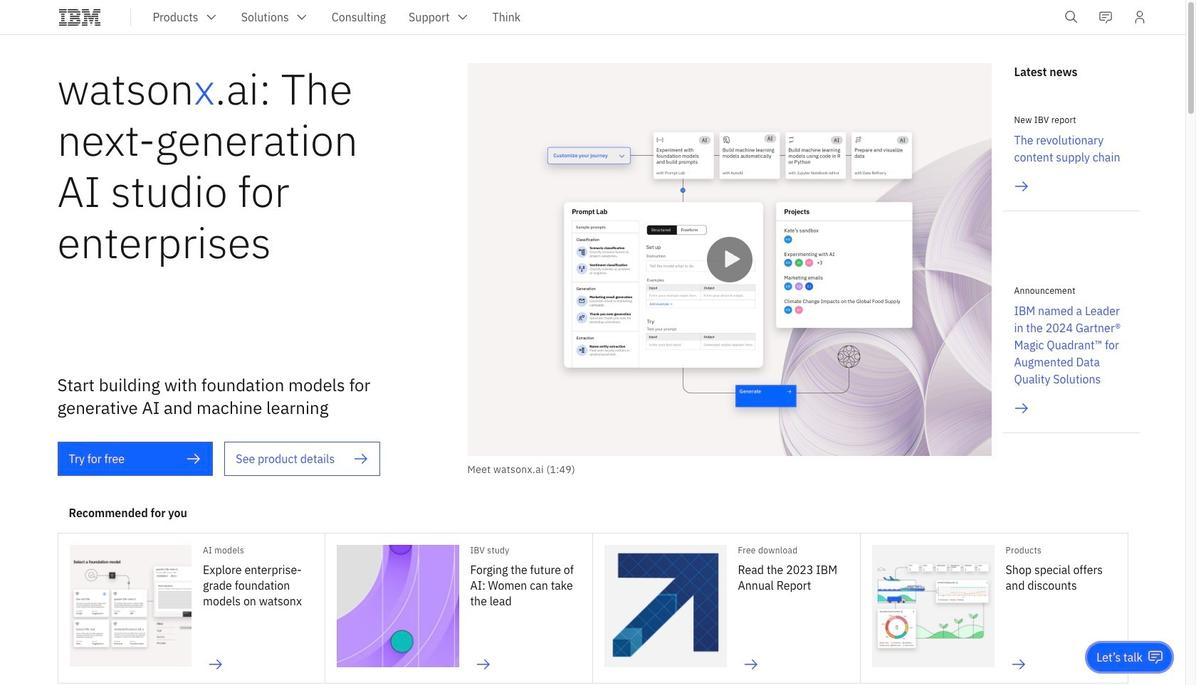 Task type: describe. For each thing, give the bounding box(es) containing it.
let's talk element
[[1097, 650, 1143, 666]]



Task type: vqa. For each thing, say whether or not it's contained in the screenshot.
let's talk element on the bottom right of the page
yes



